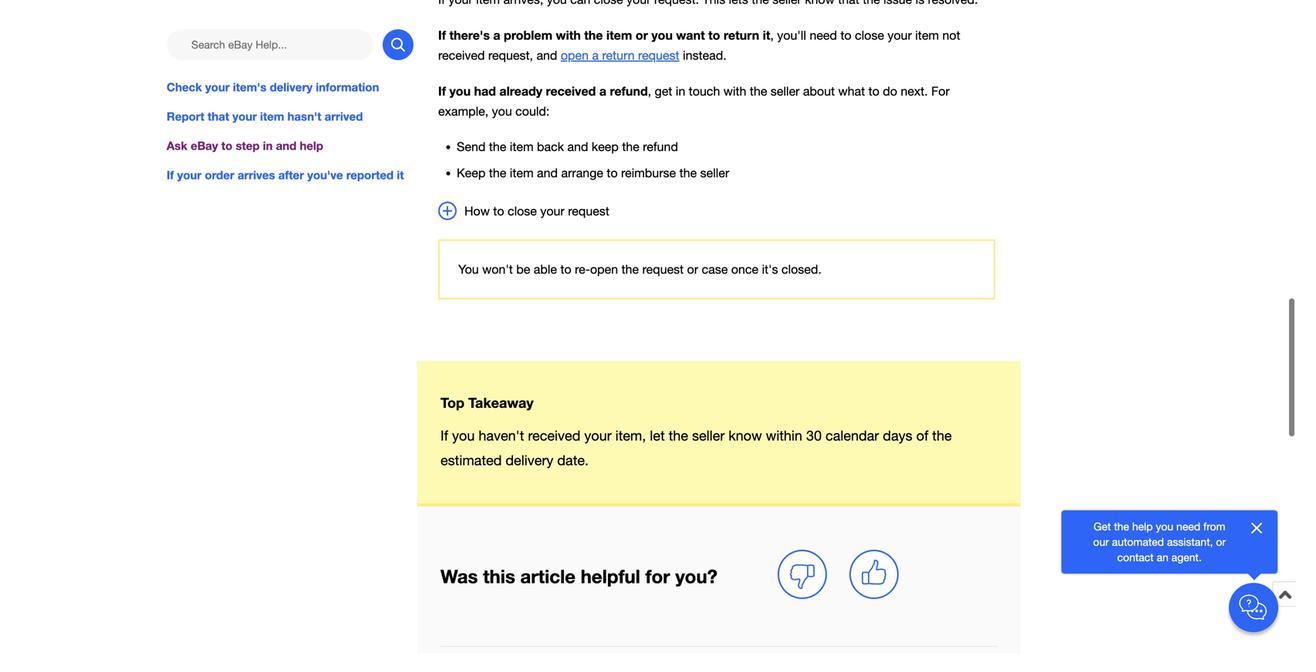 Task type: describe. For each thing, give the bounding box(es) containing it.
it inside 'link'
[[397, 168, 404, 182]]

if your order arrives after you've reported it link
[[167, 167, 414, 184]]

, get in touch with the seller about what to do next. for example, you could:
[[438, 84, 950, 119]]

, for if you had already received a refund
[[648, 84, 652, 98]]

if for if you haven't received your item, let the seller know within 30 calendar days of the estimated delivery date.
[[441, 428, 448, 444]]

if for if you had already received a refund
[[438, 84, 446, 98]]

agent.
[[1172, 551, 1202, 564]]

closed.
[[782, 263, 822, 277]]

arrives
[[238, 168, 275, 182]]

how to close your request button
[[438, 202, 996, 221]]

arrange
[[561, 166, 604, 180]]

need inside ', you'll need to close your item not received request, and'
[[810, 28, 837, 42]]

top
[[441, 395, 465, 412]]

contact
[[1118, 551, 1154, 564]]

, for if there's a problem with the item or you want to return it
[[771, 28, 774, 42]]

you up open a return request instead.
[[652, 28, 673, 42]]

1 horizontal spatial return
[[724, 28, 760, 42]]

seller for send the item back and keep the refund
[[701, 166, 730, 180]]

ask ebay to step in and help
[[167, 139, 323, 153]]

report
[[167, 110, 204, 124]]

0 horizontal spatial open
[[561, 48, 589, 62]]

open a return request link
[[561, 48, 680, 62]]

for
[[932, 84, 950, 98]]

step
[[236, 139, 260, 153]]

this
[[483, 566, 515, 588]]

to inside ', you'll need to close your item not received request, and'
[[841, 28, 852, 42]]

re-
[[575, 263, 590, 277]]

you'll
[[777, 28, 807, 42]]

0 vertical spatial it
[[763, 28, 771, 42]]

request inside "dropdown button"
[[568, 204, 610, 219]]

won't
[[482, 263, 513, 277]]

get the help you need from our automated assistant, or contact an agent.
[[1094, 521, 1226, 564]]

to left step
[[221, 139, 233, 153]]

after
[[278, 168, 304, 182]]

help inside get the help you need from our automated assistant, or contact an agent.
[[1133, 521, 1153, 533]]

the inside the , get in touch with the seller about what to do next. for example, you could:
[[750, 84, 768, 98]]

be
[[517, 263, 530, 277]]

assistant,
[[1168, 536, 1214, 549]]

how to close your request
[[465, 204, 610, 219]]

our
[[1094, 536, 1109, 549]]

from
[[1204, 521, 1226, 533]]

of
[[917, 428, 929, 444]]

1 vertical spatial refund
[[643, 140, 678, 154]]

1 horizontal spatial open
[[590, 263, 618, 277]]

reimburse
[[621, 166, 676, 180]]

that
[[208, 110, 229, 124]]

keep
[[592, 140, 619, 154]]

you've
[[307, 168, 343, 182]]

days
[[883, 428, 913, 444]]

next.
[[901, 84, 928, 98]]

get
[[1094, 521, 1111, 533]]

to down keep
[[607, 166, 618, 180]]

an
[[1157, 551, 1169, 564]]

get the help you need from our automated assistant, or contact an agent. tooltip
[[1087, 519, 1233, 566]]

helpful
[[581, 566, 641, 588]]

and inside ', you'll need to close your item not received request, and'
[[537, 48, 558, 62]]

with for problem
[[556, 28, 581, 42]]

or for open
[[687, 263, 699, 277]]

estimated
[[441, 453, 502, 469]]

close inside "dropdown button"
[[508, 204, 537, 219]]

0 horizontal spatial return
[[602, 48, 635, 62]]

0 horizontal spatial help
[[300, 139, 323, 153]]

delivery inside if you haven't received your item, let the seller know within 30 calendar days of the estimated delivery date.
[[506, 453, 554, 469]]

get
[[655, 84, 673, 98]]

want
[[676, 28, 705, 42]]

arrived
[[325, 110, 363, 124]]

check
[[167, 80, 202, 94]]

it's
[[762, 263, 778, 277]]

your inside ', you'll need to close your item not received request, and'
[[888, 28, 912, 42]]

0 vertical spatial request
[[638, 48, 680, 62]]

report that your item hasn't arrived link
[[167, 108, 414, 125]]

information
[[316, 80, 379, 94]]

seller inside the , get in touch with the seller about what to do next. for example, you could:
[[771, 84, 800, 98]]

you inside the , get in touch with the seller about what to do next. for example, you could:
[[492, 104, 512, 119]]

check your item's delivery information link
[[167, 79, 414, 96]]

order
[[205, 168, 234, 182]]

seller for top takeaway
[[692, 428, 725, 444]]

and inside ask ebay to step in and help link
[[276, 139, 297, 153]]

Search eBay Help... text field
[[167, 29, 374, 60]]

if for if there's a problem with the item or you want to return it
[[438, 28, 446, 42]]

calendar
[[826, 428, 879, 444]]

to inside "dropdown button"
[[493, 204, 504, 219]]

able
[[534, 263, 557, 277]]

your right that
[[233, 110, 257, 124]]

for
[[646, 566, 670, 588]]

you inside if you haven't received your item, let the seller know within 30 calendar days of the estimated delivery date.
[[452, 428, 475, 444]]

0 vertical spatial refund
[[610, 84, 648, 98]]

touch
[[689, 84, 720, 98]]

check your item's delivery information
[[167, 80, 379, 94]]



Task type: vqa. For each thing, say whether or not it's contained in the screenshot.
about
yes



Task type: locate. For each thing, give the bounding box(es) containing it.
1 vertical spatial return
[[602, 48, 635, 62]]

to left re-
[[561, 263, 572, 277]]

to right you'll
[[841, 28, 852, 42]]

delivery up the "report that your item hasn't arrived" link at the left top
[[270, 80, 313, 94]]

or for our
[[1217, 536, 1226, 549]]

with right problem
[[556, 28, 581, 42]]

1 horizontal spatial help
[[1133, 521, 1153, 533]]

30
[[807, 428, 822, 444]]

received
[[438, 48, 485, 62], [546, 84, 596, 98], [528, 428, 581, 444]]

item up open a return request link at the top
[[607, 28, 632, 42]]

with inside the , get in touch with the seller about what to do next. for example, you could:
[[724, 84, 747, 98]]

item left not
[[916, 28, 939, 42]]

2 vertical spatial or
[[1217, 536, 1226, 549]]

0 horizontal spatial close
[[508, 204, 537, 219]]

0 vertical spatial delivery
[[270, 80, 313, 94]]

in inside the , get in touch with the seller about what to do next. for example, you could:
[[676, 84, 686, 98]]

you up 'assistant,'
[[1156, 521, 1174, 533]]

delivery down haven't
[[506, 453, 554, 469]]

0 vertical spatial or
[[636, 28, 648, 42]]

back
[[537, 140, 564, 154]]

know
[[729, 428, 762, 444]]

1 horizontal spatial ,
[[771, 28, 774, 42]]

, left "get"
[[648, 84, 652, 98]]

item inside ', you'll need to close your item not received request, and'
[[916, 28, 939, 42]]

if left there's in the top left of the page
[[438, 28, 446, 42]]

seller left know
[[692, 428, 725, 444]]

not
[[943, 28, 961, 42]]

in right step
[[263, 139, 273, 153]]

help up automated
[[1133, 521, 1153, 533]]

0 vertical spatial close
[[855, 28, 885, 42]]

open a return request instead.
[[561, 48, 727, 62]]

2 vertical spatial a
[[600, 84, 607, 98]]

received up the could:
[[546, 84, 596, 98]]

a down open a return request link at the top
[[600, 84, 607, 98]]

return down if there's a problem with the item or you want to return it
[[602, 48, 635, 62]]

, you'll need to close your item not received request, and
[[438, 28, 961, 62]]

0 vertical spatial ,
[[771, 28, 774, 42]]

to left do
[[869, 84, 880, 98]]

you
[[458, 263, 479, 277]]

1 vertical spatial open
[[590, 263, 618, 277]]

your
[[888, 28, 912, 42], [205, 80, 230, 94], [233, 110, 257, 124], [177, 168, 202, 182], [541, 204, 565, 219], [585, 428, 612, 444]]

refund
[[610, 84, 648, 98], [643, 140, 678, 154]]

if you had already received a refund
[[438, 84, 648, 98]]

1 horizontal spatial need
[[1177, 521, 1201, 533]]

a
[[493, 28, 501, 42], [592, 48, 599, 62], [600, 84, 607, 98]]

need
[[810, 28, 837, 42], [1177, 521, 1201, 533]]

your left order
[[177, 168, 202, 182]]

if down top in the bottom of the page
[[441, 428, 448, 444]]

seller left about
[[771, 84, 800, 98]]

seller inside if you haven't received your item, let the seller know within 30 calendar days of the estimated delivery date.
[[692, 428, 725, 444]]

once
[[732, 263, 759, 277]]

a up request,
[[493, 28, 501, 42]]

do
[[883, 84, 898, 98]]

0 vertical spatial seller
[[771, 84, 800, 98]]

automated
[[1112, 536, 1165, 549]]

keep
[[457, 166, 486, 180]]

seller up how to close your request "dropdown button"
[[701, 166, 730, 180]]

1 vertical spatial request
[[568, 204, 610, 219]]

your inside "dropdown button"
[[541, 204, 565, 219]]

0 horizontal spatial ,
[[648, 84, 652, 98]]

to right how
[[493, 204, 504, 219]]

1 horizontal spatial in
[[676, 84, 686, 98]]

the inside get the help you need from our automated assistant, or contact an agent.
[[1114, 521, 1130, 533]]

could:
[[516, 104, 550, 119]]

you won't be able to re-open the request or case once it's closed.
[[458, 263, 822, 277]]

close inside ', you'll need to close your item not received request, and'
[[855, 28, 885, 42]]

close
[[855, 28, 885, 42], [508, 204, 537, 219]]

ask ebay to step in and help link
[[167, 137, 414, 154]]

and down back
[[537, 166, 558, 180]]

your left not
[[888, 28, 912, 42]]

about
[[803, 84, 835, 98]]

1 vertical spatial or
[[687, 263, 699, 277]]

keep the item and arrange to reimburse the seller
[[457, 166, 730, 180]]

there's
[[450, 28, 490, 42]]

received down there's in the top left of the page
[[438, 48, 485, 62]]

1 horizontal spatial close
[[855, 28, 885, 42]]

item left back
[[510, 140, 534, 154]]

to up instead.
[[709, 28, 721, 42]]

a down if there's a problem with the item or you want to return it
[[592, 48, 599, 62]]

received up date.
[[528, 428, 581, 444]]

send the item back and keep the refund
[[457, 140, 678, 154]]

need up 'assistant,'
[[1177, 521, 1201, 533]]

if down ask
[[167, 168, 174, 182]]

reported
[[346, 168, 394, 182]]

and down problem
[[537, 48, 558, 62]]

date.
[[558, 453, 589, 469]]

item down check your item's delivery information
[[260, 110, 284, 124]]

with
[[556, 28, 581, 42], [724, 84, 747, 98]]

,
[[771, 28, 774, 42], [648, 84, 652, 98]]

1 vertical spatial ,
[[648, 84, 652, 98]]

or down from
[[1217, 536, 1226, 549]]

example,
[[438, 104, 489, 119]]

with right touch
[[724, 84, 747, 98]]

ebay
[[191, 139, 218, 153]]

you
[[652, 28, 673, 42], [450, 84, 471, 98], [492, 104, 512, 119], [452, 428, 475, 444], [1156, 521, 1174, 533]]

1 vertical spatial a
[[592, 48, 599, 62]]

and
[[537, 48, 558, 62], [276, 139, 297, 153], [568, 140, 588, 154], [537, 166, 558, 180]]

2 vertical spatial request
[[643, 263, 684, 277]]

case
[[702, 263, 728, 277]]

article
[[521, 566, 576, 588]]

if there's a problem with the item or you want to return it
[[438, 28, 771, 42]]

was this article helpful for you?
[[441, 566, 718, 588]]

if inside 'link'
[[167, 168, 174, 182]]

it left you'll
[[763, 28, 771, 42]]

received inside ', you'll need to close your item not received request, and'
[[438, 48, 485, 62]]

your inside if you haven't received your item, let the seller know within 30 calendar days of the estimated delivery date.
[[585, 428, 612, 444]]

or inside get the help you need from our automated assistant, or contact an agent.
[[1217, 536, 1226, 549]]

you inside get the help you need from our automated assistant, or contact an agent.
[[1156, 521, 1174, 533]]

within
[[766, 428, 803, 444]]

0 vertical spatial help
[[300, 139, 323, 153]]

received inside if you haven't received your item, let the seller know within 30 calendar days of the estimated delivery date.
[[528, 428, 581, 444]]

you down had
[[492, 104, 512, 119]]

item
[[607, 28, 632, 42], [916, 28, 939, 42], [260, 110, 284, 124], [510, 140, 534, 154], [510, 166, 534, 180]]

0 horizontal spatial need
[[810, 28, 837, 42]]

the
[[584, 28, 603, 42], [750, 84, 768, 98], [489, 140, 507, 154], [622, 140, 640, 154], [489, 166, 507, 180], [680, 166, 697, 180], [622, 263, 639, 277], [669, 428, 689, 444], [933, 428, 952, 444], [1114, 521, 1130, 533]]

0 horizontal spatial with
[[556, 28, 581, 42]]

0 vertical spatial received
[[438, 48, 485, 62]]

and up if your order arrives after you've reported it
[[276, 139, 297, 153]]

had
[[474, 84, 496, 98]]

instead.
[[683, 48, 727, 62]]

help
[[300, 139, 323, 153], [1133, 521, 1153, 533]]

1 vertical spatial delivery
[[506, 453, 554, 469]]

1 horizontal spatial or
[[687, 263, 699, 277]]

0 horizontal spatial in
[[263, 139, 273, 153]]

1 vertical spatial seller
[[701, 166, 730, 180]]

with for touch
[[724, 84, 747, 98]]

if you haven't received your item, let the seller know within 30 calendar days of the estimated delivery date.
[[441, 428, 952, 469]]

open down if there's a problem with the item or you want to return it
[[561, 48, 589, 62]]

refund up reimburse on the top of page
[[643, 140, 678, 154]]

if
[[438, 28, 446, 42], [438, 84, 446, 98], [167, 168, 174, 182], [441, 428, 448, 444]]

0 vertical spatial with
[[556, 28, 581, 42]]

seller
[[771, 84, 800, 98], [701, 166, 730, 180], [692, 428, 725, 444]]

was
[[441, 566, 478, 588]]

if up 'example,'
[[438, 84, 446, 98]]

or up open a return request instead.
[[636, 28, 648, 42]]

you up estimated
[[452, 428, 475, 444]]

it right reported
[[397, 168, 404, 182]]

what
[[839, 84, 865, 98]]

if for if your order arrives after you've reported it
[[167, 168, 174, 182]]

0 horizontal spatial it
[[397, 168, 404, 182]]

ask
[[167, 139, 188, 153]]

open
[[561, 48, 589, 62], [590, 263, 618, 277]]

or left case
[[687, 263, 699, 277]]

report that your item hasn't arrived
[[167, 110, 363, 124]]

0 vertical spatial need
[[810, 28, 837, 42]]

to inside the , get in touch with the seller about what to do next. for example, you could:
[[869, 84, 880, 98]]

1 vertical spatial in
[[263, 139, 273, 153]]

request down keep the item and arrange to reimburse the seller
[[568, 204, 610, 219]]

help down the hasn't
[[300, 139, 323, 153]]

2 vertical spatial seller
[[692, 428, 725, 444]]

your up that
[[205, 80, 230, 94]]

request left case
[[643, 263, 684, 277]]

1 vertical spatial need
[[1177, 521, 1201, 533]]

refund left "get"
[[610, 84, 648, 98]]

0 vertical spatial in
[[676, 84, 686, 98]]

0 horizontal spatial or
[[636, 28, 648, 42]]

open right able
[[590, 263, 618, 277]]

0 vertical spatial a
[[493, 28, 501, 42]]

item up how to close your request
[[510, 166, 534, 180]]

how
[[465, 204, 490, 219]]

it
[[763, 28, 771, 42], [397, 168, 404, 182]]

0 vertical spatial open
[[561, 48, 589, 62]]

hasn't
[[288, 110, 322, 124]]

need inside get the help you need from our automated assistant, or contact an agent.
[[1177, 521, 1201, 533]]

1 vertical spatial it
[[397, 168, 404, 182]]

if inside if you haven't received your item, let the seller know within 30 calendar days of the estimated delivery date.
[[441, 428, 448, 444]]

1 vertical spatial with
[[724, 84, 747, 98]]

item's
[[233, 80, 267, 94]]

top takeaway
[[441, 395, 534, 412]]

if your order arrives after you've reported it
[[167, 168, 404, 182]]

1 horizontal spatial with
[[724, 84, 747, 98]]

0 vertical spatial return
[[724, 28, 760, 42]]

2 vertical spatial received
[[528, 428, 581, 444]]

your left 'item,'
[[585, 428, 612, 444]]

request
[[638, 48, 680, 62], [568, 204, 610, 219], [643, 263, 684, 277]]

you up 'example,'
[[450, 84, 471, 98]]

in right "get"
[[676, 84, 686, 98]]

return
[[724, 28, 760, 42], [602, 48, 635, 62]]

, inside the , get in touch with the seller about what to do next. for example, you could:
[[648, 84, 652, 98]]

1 vertical spatial help
[[1133, 521, 1153, 533]]

1 horizontal spatial delivery
[[506, 453, 554, 469]]

your down arrange
[[541, 204, 565, 219]]

0 horizontal spatial delivery
[[270, 80, 313, 94]]

need right you'll
[[810, 28, 837, 42]]

request up "get"
[[638, 48, 680, 62]]

close right how
[[508, 204, 537, 219]]

close up the what
[[855, 28, 885, 42]]

2 horizontal spatial or
[[1217, 536, 1226, 549]]

let
[[650, 428, 665, 444]]

your inside 'link'
[[177, 168, 202, 182]]

, left you'll
[[771, 28, 774, 42]]

you?
[[676, 566, 718, 588]]

already
[[500, 84, 543, 98]]

request,
[[488, 48, 533, 62]]

and up arrange
[[568, 140, 588, 154]]

, inside ', you'll need to close your item not received request, and'
[[771, 28, 774, 42]]

1 vertical spatial received
[[546, 84, 596, 98]]

1 horizontal spatial it
[[763, 28, 771, 42]]

haven't
[[479, 428, 524, 444]]

1 vertical spatial close
[[508, 204, 537, 219]]

return up instead.
[[724, 28, 760, 42]]

send
[[457, 140, 486, 154]]

item,
[[616, 428, 646, 444]]

takeaway
[[468, 395, 534, 412]]

problem
[[504, 28, 553, 42]]



